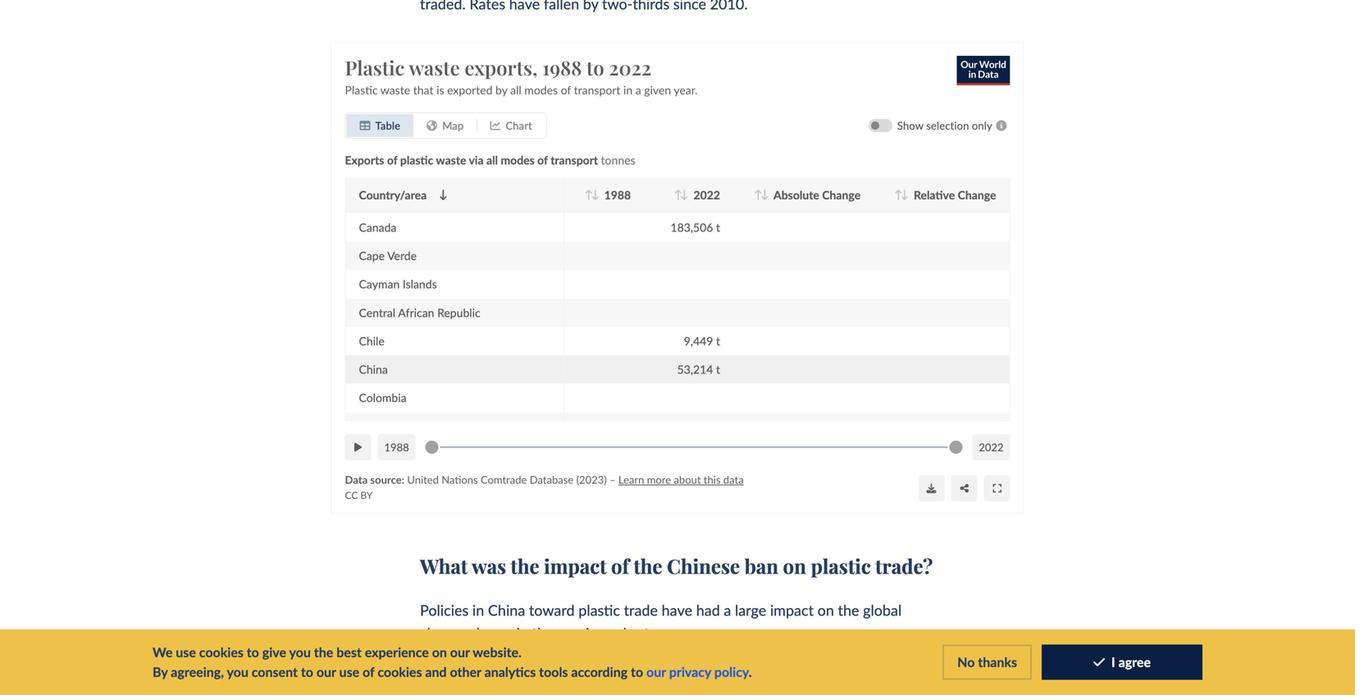 Task type: describe. For each thing, give the bounding box(es) containing it.
that
[[413, 83, 434, 97]]

plummeted
[[583, 683, 656, 695]]

cayman islands
[[359, 277, 437, 291]]

absolute
[[774, 188, 820, 202]]

and
[[425, 664, 447, 680]]

53,214 t
[[678, 362, 721, 376]]

given
[[644, 83, 671, 97]]

no
[[958, 654, 975, 670]]

the up trade
[[634, 553, 663, 579]]

plastic up global
[[811, 553, 871, 579]]

traded
[[804, 660, 846, 678]]

show
[[898, 119, 924, 132]]

is
[[437, 83, 444, 97]]

0 vertical spatial cookies
[[199, 644, 244, 660]]

world's
[[754, 660, 800, 678]]

have
[[662, 601, 693, 619]]

map link
[[414, 114, 477, 137]]

of inside in 2016, china was importing more than half of the world's traded plastic waste. by 2018, this had plummeted to less than 1%. we see this in the chart.
[[712, 660, 725, 678]]

trade?
[[876, 553, 933, 579]]

cc by link
[[345, 489, 373, 501]]

to inside in 2016, china was importing more than half of the world's traded plastic waste. by 2018, this had plummeted to less than 1%. we see this in the chart.
[[660, 683, 673, 695]]

1 vertical spatial 1988
[[605, 188, 631, 202]]

share nodes image
[[960, 483, 969, 493]]

2 vertical spatial 1988
[[385, 441, 409, 454]]

less
[[677, 683, 701, 695]]

waste.
[[420, 683, 462, 695]]

learn
[[619, 473, 645, 486]]

chinese
[[667, 553, 740, 579]]

more inside data source: united nations comtrade database (2023) – learn more about this data cc by
[[647, 473, 671, 486]]

policies
[[420, 601, 469, 619]]

9,449 t
[[684, 334, 721, 348]]

of inside the plastic waste exports, 1988 to 2022 plastic waste that is exported by all modes of transport in a given year.
[[561, 83, 571, 97]]

transport inside the plastic waste exports, 1988 to 2022 plastic waste that is exported by all modes of transport in a given year.
[[574, 83, 621, 97]]

2016,
[[436, 660, 474, 678]]

china for policies
[[488, 601, 526, 619]]

2 vertical spatial 2022
[[979, 441, 1004, 454]]

arrow down long image for 2022
[[681, 190, 689, 200]]

of right exports
[[387, 153, 398, 167]]

the left global
[[838, 601, 860, 619]]

china for in
[[478, 660, 515, 678]]

earth americas image
[[427, 120, 438, 131]]

1988 inside the plastic waste exports, 1988 to 2022 plastic waste that is exported by all modes of transport in a given year.
[[543, 54, 582, 80]]

.
[[749, 664, 752, 680]]

in
[[420, 660, 432, 678]]

plastic inside policies in china toward plastic trade have had a large impact on the global change shown in the previous chart.
[[579, 601, 620, 619]]

download image
[[927, 483, 937, 493]]

database
[[530, 473, 574, 486]]

policies in china toward plastic trade have had a large impact on the global change shown in the previous chart.
[[420, 601, 902, 642]]

a inside the plastic waste exports, 1988 to 2022 plastic waste that is exported by all modes of transport in a given year.
[[636, 83, 642, 97]]

of inside we use cookies to give you the best experience on our website. by agreeing, you consent to our use of cookies and other analytics tools according to our privacy policy .
[[363, 664, 375, 680]]

by inside in 2016, china was importing more than half of the world's traded plastic waste. by 2018, this had plummeted to less than 1%. we see this in the chart.
[[466, 683, 482, 695]]

via
[[469, 153, 484, 167]]

0 horizontal spatial you
[[227, 664, 249, 680]]

canada
[[359, 220, 397, 234]]

no thanks button
[[943, 645, 1032, 680]]

tonnes
[[601, 153, 636, 167]]

give
[[262, 644, 286, 660]]

chart. inside in 2016, china was importing more than half of the world's traded plastic waste. by 2018, this had plummeted to less than 1%. we see this in the chart.
[[885, 683, 922, 695]]

183,506 t
[[671, 220, 721, 234]]

about
[[674, 473, 701, 486]]

exported
[[447, 83, 493, 97]]

consent
[[252, 664, 298, 680]]

1%.
[[738, 683, 762, 695]]

shown
[[470, 624, 513, 642]]

african
[[398, 306, 435, 319]]

tools
[[539, 664, 568, 680]]

our privacy policy link
[[647, 664, 749, 680]]

of up trade
[[611, 553, 630, 579]]

verde
[[387, 249, 417, 263]]

this inside data source: united nations comtrade database (2023) – learn more about this data cc by
[[704, 473, 721, 486]]

i
[[1112, 654, 1116, 670]]

plastic down earth americas 'image'
[[400, 153, 434, 167]]

1 vertical spatial waste
[[381, 83, 410, 97]]

in up shown
[[473, 601, 484, 619]]

table image
[[360, 120, 371, 131]]

analytics
[[485, 664, 536, 680]]

data
[[724, 473, 744, 486]]

2 vertical spatial waste
[[436, 153, 467, 167]]

1 vertical spatial transport
[[551, 153, 598, 167]]

subscribe button
[[1171, 656, 1251, 682]]

website.
[[473, 644, 522, 660]]

2018,
[[486, 683, 524, 695]]

toward
[[529, 601, 575, 619]]

year.
[[674, 83, 698, 97]]

in 2016, china was importing more than half of the world's traded plastic waste. by 2018, this had plummeted to less than 1%. we see this in the chart.
[[420, 660, 922, 695]]

absolute change
[[774, 188, 861, 202]]

ban
[[745, 553, 779, 579]]

data source: united nations comtrade database (2023) – learn more about this data cc by
[[345, 473, 744, 501]]

in right shown
[[517, 624, 529, 642]]

cameroon
[[359, 192, 411, 206]]

learn more about this data link
[[619, 473, 744, 486]]

agree
[[1119, 654, 1152, 670]]

trade
[[624, 601, 658, 619]]

exports of plastic waste via all modes of transport tonnes
[[345, 153, 636, 167]]

check image
[[1094, 656, 1106, 669]]

1 horizontal spatial use
[[339, 664, 360, 680]]

colombia
[[359, 391, 407, 405]]

by
[[496, 83, 508, 97]]

experience
[[365, 644, 429, 660]]

table
[[375, 119, 401, 132]]

only
[[973, 119, 993, 132]]

by inside we use cookies to give you the best experience on our website. by agreeing, you consent to our use of cookies and other analytics tools according to our privacy policy .
[[153, 664, 168, 680]]

best
[[337, 644, 362, 660]]

more inside in 2016, china was importing more than half of the world's traded plastic waste. by 2018, this had plummeted to less than 1%. we see this in the chart.
[[614, 660, 647, 678]]

show selection only
[[898, 119, 993, 132]]

arrow down long image for absolute change
[[761, 190, 769, 200]]

in inside the plastic waste exports, 1988 to 2022 plastic waste that is exported by all modes of transport in a given year.
[[624, 83, 633, 97]]

1 horizontal spatial cookies
[[378, 664, 422, 680]]

republic
[[438, 306, 481, 319]]

comtrade
[[481, 473, 527, 486]]

source:
[[370, 473, 405, 486]]

islands
[[403, 277, 437, 291]]

arrow up long image for 1988
[[585, 190, 593, 200]]

by
[[361, 489, 373, 501]]



Task type: locate. For each thing, give the bounding box(es) containing it.
2 arrow up long image from the left
[[755, 190, 763, 200]]

the down toward
[[532, 624, 554, 642]]

1 plastic from the top
[[345, 54, 405, 80]]

0 vertical spatial impact
[[544, 553, 607, 579]]

3 arrow down long image from the left
[[901, 190, 909, 200]]

central
[[359, 306, 396, 319]]

had right have
[[697, 601, 720, 619]]

0 vertical spatial modes
[[525, 83, 558, 97]]

1 horizontal spatial on
[[783, 553, 807, 579]]

than left half
[[651, 660, 680, 678]]

2 vertical spatial china
[[478, 660, 515, 678]]

in inside in 2016, china was importing more than half of the world's traded plastic waste. by 2018, this had plummeted to less than 1%. we see this in the chart.
[[844, 683, 856, 695]]

other
[[450, 664, 482, 680]]

to inside the plastic waste exports, 1988 to 2022 plastic waste that is exported by all modes of transport in a given year.
[[587, 54, 605, 80]]

exports,
[[465, 54, 538, 80]]

subscribe
[[1195, 662, 1244, 676]]

2 vertical spatial on
[[432, 644, 447, 660]]

all right by
[[511, 83, 522, 97]]

2 horizontal spatial on
[[818, 601, 835, 619]]

arrow down long image
[[592, 190, 600, 200], [761, 190, 769, 200]]

cookies down experience
[[378, 664, 422, 680]]

0 vertical spatial all
[[511, 83, 522, 97]]

cookies
[[199, 644, 244, 660], [378, 664, 422, 680]]

arrow up long image
[[675, 190, 683, 200], [895, 190, 903, 200]]

2022 up expand image
[[979, 441, 1004, 454]]

0 horizontal spatial use
[[176, 644, 196, 660]]

impact right large
[[771, 601, 814, 619]]

1 vertical spatial was
[[518, 660, 544, 678]]

china inside policies in china toward plastic trade have had a large impact on the global change shown in the previous chart.
[[488, 601, 526, 619]]

cape verde
[[359, 249, 417, 263]]

1 vertical spatial modes
[[501, 153, 535, 167]]

congo
[[359, 419, 392, 433]]

0 vertical spatial chart.
[[616, 624, 653, 642]]

had inside policies in china toward plastic trade have had a large impact on the global change shown in the previous chart.
[[697, 601, 720, 619]]

our up other
[[450, 644, 470, 660]]

a left 'given' on the left top
[[636, 83, 642, 97]]

1 horizontal spatial arrow down long image
[[681, 190, 689, 200]]

0 horizontal spatial all
[[487, 153, 498, 167]]

table link
[[347, 114, 414, 137]]

nations
[[442, 473, 478, 486]]

1 horizontal spatial than
[[705, 683, 734, 695]]

change right relative
[[958, 188, 997, 202]]

all right via
[[487, 153, 498, 167]]

by down other
[[466, 683, 482, 695]]

had
[[697, 601, 720, 619], [555, 683, 579, 695]]

we inside in 2016, china was importing more than half of the world's traded plastic waste. by 2018, this had plummeted to less than 1%. we see this in the chart.
[[765, 683, 788, 695]]

china up 2018,
[[478, 660, 515, 678]]

–
[[610, 473, 616, 486]]

privacy
[[670, 664, 712, 680]]

plastic inside in 2016, china was importing more than half of the world's traded plastic waste. by 2018, this had plummeted to less than 1%. we see this in the chart.
[[850, 660, 891, 678]]

arrow up long image for 2022
[[675, 190, 683, 200]]

transport left tonnes
[[551, 153, 598, 167]]

0 horizontal spatial our
[[317, 664, 336, 680]]

modes down chart
[[501, 153, 535, 167]]

previous
[[557, 624, 613, 642]]

see
[[791, 683, 813, 695]]

this down tools
[[528, 683, 551, 695]]

1 horizontal spatial our
[[450, 644, 470, 660]]

use up agreeing, at bottom
[[176, 644, 196, 660]]

on down change
[[432, 644, 447, 660]]

0 horizontal spatial cookies
[[199, 644, 244, 660]]

plastic up table link
[[345, 54, 405, 80]]

what was the impact of the chinese ban on plastic trade?
[[420, 553, 933, 579]]

0 vertical spatial than
[[651, 660, 680, 678]]

this down traded
[[817, 683, 841, 695]]

we up agreeing, at bottom
[[153, 644, 173, 660]]

0 horizontal spatial was
[[472, 553, 506, 579]]

1 arrow up long image from the left
[[675, 190, 683, 200]]

the up 1%.
[[729, 660, 750, 678]]

arrow down long image left relative
[[901, 190, 909, 200]]

1 horizontal spatial change
[[958, 188, 997, 202]]

our left privacy
[[647, 664, 666, 680]]

cape
[[359, 249, 385, 263]]

half
[[684, 660, 708, 678]]

2 arrow up long image from the left
[[895, 190, 903, 200]]

arrow down long image right country/area
[[439, 190, 447, 200]]

1 horizontal spatial by
[[466, 683, 482, 695]]

1 arrow up long image from the left
[[585, 190, 593, 200]]

1 arrow down long image from the left
[[439, 190, 447, 200]]

circle info image
[[993, 120, 1011, 131]]

china
[[359, 362, 388, 376], [488, 601, 526, 619], [478, 660, 515, 678]]

0 horizontal spatial this
[[528, 683, 551, 695]]

united
[[407, 473, 439, 486]]

change right absolute
[[823, 188, 861, 202]]

you right give
[[289, 644, 311, 660]]

change for relative change
[[958, 188, 997, 202]]

more right learn
[[647, 473, 671, 486]]

1 vertical spatial you
[[227, 664, 249, 680]]

1 vertical spatial more
[[614, 660, 647, 678]]

modes right by
[[525, 83, 558, 97]]

policy
[[715, 664, 749, 680]]

2 horizontal spatial this
[[817, 683, 841, 695]]

china down 'chile'
[[359, 362, 388, 376]]

1 horizontal spatial 2022
[[694, 188, 721, 202]]

arrow down long image
[[439, 190, 447, 200], [681, 190, 689, 200], [901, 190, 909, 200]]

more up plummeted
[[614, 660, 647, 678]]

you left consent at left bottom
[[227, 664, 249, 680]]

a left large
[[724, 601, 732, 619]]

1 vertical spatial all
[[487, 153, 498, 167]]

0 horizontal spatial on
[[432, 644, 447, 660]]

arrow up long image up 183,506 t
[[675, 190, 683, 200]]

in down traded
[[844, 683, 856, 695]]

waste left via
[[436, 153, 467, 167]]

we inside we use cookies to give you the best experience on our website. by agreeing, you consent to our use of cookies and other analytics tools according to our privacy policy .
[[153, 644, 173, 660]]

in
[[624, 83, 633, 97], [473, 601, 484, 619], [517, 624, 529, 642], [844, 683, 856, 695]]

1 horizontal spatial you
[[289, 644, 311, 660]]

change
[[823, 188, 861, 202], [958, 188, 997, 202]]

had down tools
[[555, 683, 579, 695]]

china up shown
[[488, 601, 526, 619]]

exports
[[345, 153, 384, 167]]

chart. inside policies in china toward plastic trade have had a large impact on the global change shown in the previous chart.
[[616, 624, 653, 642]]

chart
[[506, 119, 533, 132]]

arrow down long image for 1988
[[592, 190, 600, 200]]

1 horizontal spatial arrow up long image
[[895, 190, 903, 200]]

large
[[735, 601, 767, 619]]

0 vertical spatial by
[[153, 664, 168, 680]]

0 vertical spatial waste
[[409, 54, 460, 80]]

china inside in 2016, china was importing more than half of the world's traded plastic waste. by 2018, this had plummeted to less than 1%. we see this in the chart.
[[478, 660, 515, 678]]

0 horizontal spatial arrow up long image
[[585, 190, 593, 200]]

1988 down tonnes
[[605, 188, 631, 202]]

country/area
[[359, 188, 427, 202]]

data
[[345, 473, 368, 486]]

of right half
[[712, 660, 725, 678]]

our
[[450, 644, 470, 660], [317, 664, 336, 680], [647, 664, 666, 680]]

by
[[153, 664, 168, 680], [466, 683, 482, 695]]

waste up is
[[409, 54, 460, 80]]

arrow up long image left relative
[[895, 190, 903, 200]]

chart. down trade
[[616, 624, 653, 642]]

1 vertical spatial than
[[705, 683, 734, 695]]

the up toward
[[511, 553, 540, 579]]

arrow up long image for absolute change
[[755, 190, 763, 200]]

1 vertical spatial impact
[[771, 601, 814, 619]]

2 arrow down long image from the left
[[761, 190, 769, 200]]

1 horizontal spatial 1988
[[543, 54, 582, 80]]

1 vertical spatial we
[[765, 683, 788, 695]]

0 horizontal spatial 1988
[[385, 441, 409, 454]]

1 vertical spatial cookies
[[378, 664, 422, 680]]

plastic waste exports, 1988 to 2022 plastic waste that is exported by all modes of transport in a given year.
[[345, 54, 698, 97]]

by left agreeing, at bottom
[[153, 664, 168, 680]]

0 vertical spatial 1988
[[543, 54, 582, 80]]

of down 'chart' link
[[538, 153, 548, 167]]

global
[[864, 601, 902, 619]]

0 vertical spatial more
[[647, 473, 671, 486]]

0 horizontal spatial impact
[[544, 553, 607, 579]]

a
[[636, 83, 642, 97], [724, 601, 732, 619]]

impact up toward
[[544, 553, 607, 579]]

2 horizontal spatial our
[[647, 664, 666, 680]]

of right by
[[561, 83, 571, 97]]

0 vertical spatial china
[[359, 362, 388, 376]]

arrow up long image
[[585, 190, 593, 200], [755, 190, 763, 200]]

plastic waste exports, 1988 to 2022 link
[[345, 54, 652, 80]]

agreeing,
[[171, 664, 224, 680]]

1 vertical spatial plastic
[[345, 83, 378, 97]]

0 vertical spatial was
[[472, 553, 506, 579]]

use
[[176, 644, 196, 660], [339, 664, 360, 680]]

modes inside the plastic waste exports, 1988 to 2022 plastic waste that is exported by all modes of transport in a given year.
[[525, 83, 558, 97]]

0 horizontal spatial chart.
[[616, 624, 653, 642]]

impact inside policies in china toward plastic trade have had a large impact on the global change shown in the previous chart.
[[771, 601, 814, 619]]

use down best
[[339, 664, 360, 680]]

the inside we use cookies to give you the best experience on our website. by agreeing, you consent to our use of cookies and other analytics tools according to our privacy policy .
[[314, 644, 333, 660]]

this left data
[[704, 473, 721, 486]]

the right see
[[860, 683, 881, 695]]

0 horizontal spatial 2022
[[609, 54, 652, 80]]

relative
[[914, 188, 955, 202]]

chart link
[[477, 114, 546, 137]]

arrow up long image for relative change
[[895, 190, 903, 200]]

i agree button
[[1042, 645, 1203, 680]]

(2023)
[[577, 473, 607, 486]]

1 horizontal spatial impact
[[771, 601, 814, 619]]

we use cookies to give you the best experience on our website. by agreeing, you consent to our use of cookies and other analytics tools according to our privacy policy .
[[153, 644, 752, 680]]

of down experience
[[363, 664, 375, 680]]

chart. down global
[[885, 683, 922, 695]]

on inside we use cookies to give you the best experience on our website. by agreeing, you consent to our use of cookies and other analytics tools according to our privacy policy .
[[432, 644, 447, 660]]

1 horizontal spatial a
[[724, 601, 732, 619]]

0 vertical spatial a
[[636, 83, 642, 97]]

0 horizontal spatial arrow down long image
[[439, 190, 447, 200]]

chile
[[359, 334, 385, 348]]

plastic up previous
[[579, 601, 620, 619]]

transport left 'given' on the left top
[[574, 83, 621, 97]]

0 vertical spatial you
[[289, 644, 311, 660]]

all inside the plastic waste exports, 1988 to 2022 plastic waste that is exported by all modes of transport in a given year.
[[511, 83, 522, 97]]

1 vertical spatial on
[[818, 601, 835, 619]]

1988 right exports,
[[543, 54, 582, 80]]

0 horizontal spatial a
[[636, 83, 642, 97]]

modes
[[525, 83, 558, 97], [501, 153, 535, 167]]

0 horizontal spatial by
[[153, 664, 168, 680]]

0 horizontal spatial arrow up long image
[[675, 190, 683, 200]]

our right consent at left bottom
[[317, 664, 336, 680]]

0 vertical spatial use
[[176, 644, 196, 660]]

1 horizontal spatial was
[[518, 660, 544, 678]]

1 horizontal spatial we
[[765, 683, 788, 695]]

1 vertical spatial a
[[724, 601, 732, 619]]

1988 down congo
[[385, 441, 409, 454]]

chart line image
[[490, 120, 501, 131]]

1 horizontal spatial arrow down long image
[[761, 190, 769, 200]]

0 horizontal spatial than
[[651, 660, 680, 678]]

transport
[[574, 83, 621, 97], [551, 153, 598, 167]]

2 plastic from the top
[[345, 83, 378, 97]]

thanks
[[979, 654, 1018, 670]]

play image
[[355, 442, 362, 452]]

cayman
[[359, 277, 400, 291]]

of
[[561, 83, 571, 97], [387, 153, 398, 167], [538, 153, 548, 167], [611, 553, 630, 579], [712, 660, 725, 678], [363, 664, 375, 680]]

1 vertical spatial use
[[339, 664, 360, 680]]

2 arrow down long image from the left
[[681, 190, 689, 200]]

on right ban
[[783, 553, 807, 579]]

0 vertical spatial plastic
[[345, 54, 405, 80]]

the
[[511, 553, 540, 579], [634, 553, 663, 579], [838, 601, 860, 619], [532, 624, 554, 642], [314, 644, 333, 660], [729, 660, 750, 678], [860, 683, 881, 695]]

relative change
[[914, 188, 997, 202]]

was inside in 2016, china was importing more than half of the world's traded plastic waste. by 2018, this had plummeted to less than 1%. we see this in the chart.
[[518, 660, 544, 678]]

1 vertical spatial by
[[466, 683, 482, 695]]

was up 2018,
[[518, 660, 544, 678]]

1 horizontal spatial this
[[704, 473, 721, 486]]

2022 up 'given' on the left top
[[609, 54, 652, 80]]

i agree
[[1112, 654, 1152, 670]]

had inside in 2016, china was importing more than half of the world's traded plastic waste. by 2018, this had plummeted to less than 1%. we see this in the chart.
[[555, 683, 579, 695]]

1 vertical spatial chart.
[[885, 683, 922, 695]]

1 change from the left
[[823, 188, 861, 202]]

2 horizontal spatial arrow down long image
[[901, 190, 909, 200]]

arrow down long image for relative change
[[901, 190, 909, 200]]

1 horizontal spatial had
[[697, 601, 720, 619]]

cc
[[345, 489, 358, 501]]

more
[[647, 473, 671, 486], [614, 660, 647, 678]]

this
[[704, 473, 721, 486], [528, 683, 551, 695], [817, 683, 841, 695]]

importing
[[547, 660, 610, 678]]

1 vertical spatial china
[[488, 601, 526, 619]]

0 vertical spatial had
[[697, 601, 720, 619]]

2022 up 183,506 t
[[694, 188, 721, 202]]

0 horizontal spatial arrow down long image
[[592, 190, 600, 200]]

2 change from the left
[[958, 188, 997, 202]]

2022
[[609, 54, 652, 80], [694, 188, 721, 202], [979, 441, 1004, 454]]

was right what
[[472, 553, 506, 579]]

waste
[[409, 54, 460, 80], [381, 83, 410, 97], [436, 153, 467, 167]]

1 horizontal spatial arrow up long image
[[755, 190, 763, 200]]

plastic up table image
[[345, 83, 378, 97]]

on inside policies in china toward plastic trade have had a large impact on the global change shown in the previous chart.
[[818, 601, 835, 619]]

selection
[[927, 119, 970, 132]]

1 horizontal spatial all
[[511, 83, 522, 97]]

arrow down long image up 183,506 t
[[681, 190, 689, 200]]

the left best
[[314, 644, 333, 660]]

than down policy
[[705, 683, 734, 695]]

on left global
[[818, 601, 835, 619]]

0 vertical spatial transport
[[574, 83, 621, 97]]

2 horizontal spatial 2022
[[979, 441, 1004, 454]]

1 arrow down long image from the left
[[592, 190, 600, 200]]

0 vertical spatial 2022
[[609, 54, 652, 80]]

we
[[153, 644, 173, 660], [765, 683, 788, 695]]

all
[[511, 83, 522, 97], [487, 153, 498, 167]]

no thanks
[[958, 654, 1018, 670]]

0 horizontal spatial we
[[153, 644, 173, 660]]

in left 'given' on the left top
[[624, 83, 633, 97]]

waste left that
[[381, 83, 410, 97]]

a inside policies in china toward plastic trade have had a large impact on the global change shown in the previous chart.
[[724, 601, 732, 619]]

1 vertical spatial 2022
[[694, 188, 721, 202]]

change
[[420, 624, 466, 642]]

0 vertical spatial we
[[153, 644, 173, 660]]

cookies up agreeing, at bottom
[[199, 644, 244, 660]]

what
[[420, 553, 468, 579]]

we down the "world's"
[[765, 683, 788, 695]]

expand image
[[993, 483, 1002, 493]]

according
[[572, 664, 628, 680]]

0 vertical spatial on
[[783, 553, 807, 579]]

2022 inside the plastic waste exports, 1988 to 2022 plastic waste that is exported by all modes of transport in a given year.
[[609, 54, 652, 80]]

map
[[443, 119, 464, 132]]

0 horizontal spatial had
[[555, 683, 579, 695]]

0 horizontal spatial change
[[823, 188, 861, 202]]

plastic right traded
[[850, 660, 891, 678]]

change for absolute change
[[823, 188, 861, 202]]

1 horizontal spatial chart.
[[885, 683, 922, 695]]

2 horizontal spatial 1988
[[605, 188, 631, 202]]

1 vertical spatial had
[[555, 683, 579, 695]]



Task type: vqa. For each thing, say whether or not it's contained in the screenshot.
Charts
no



